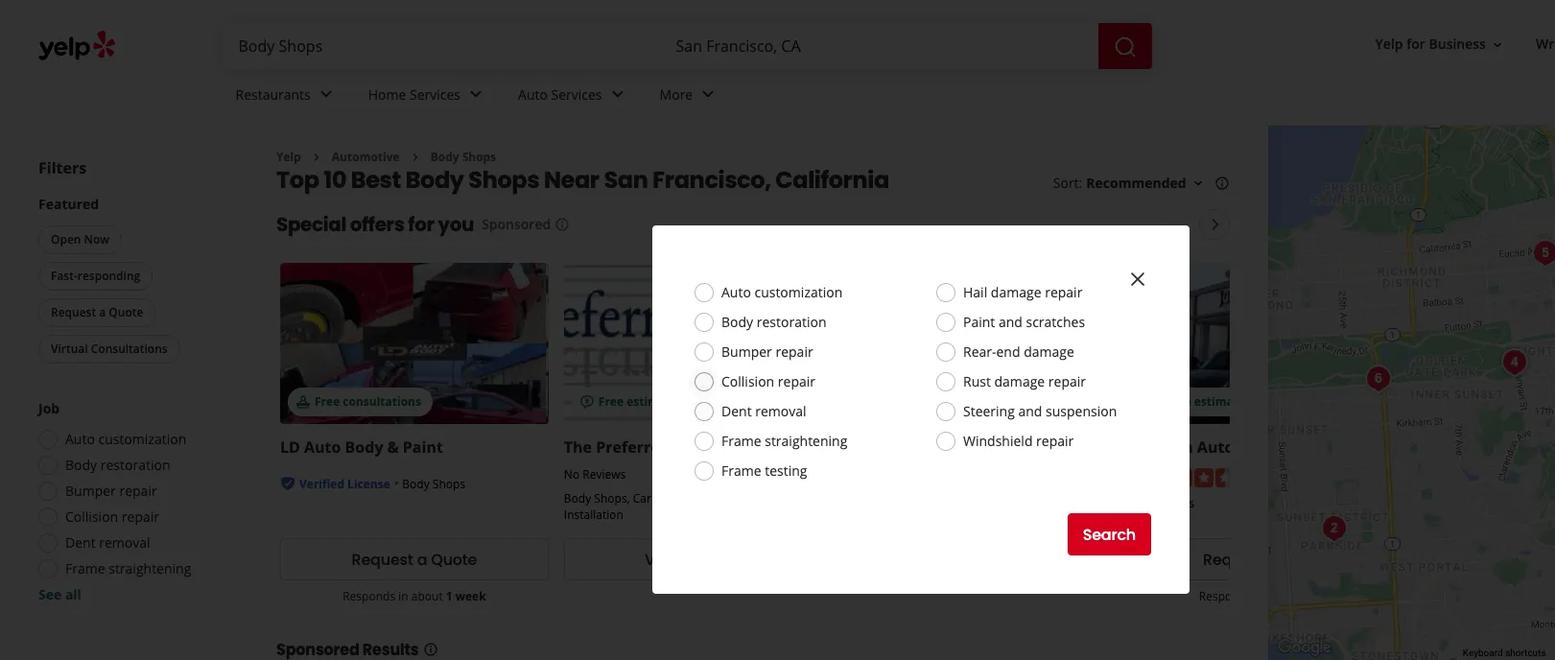 Task type: describe. For each thing, give the bounding box(es) containing it.
automotive link
[[332, 149, 400, 165]]

more
[[660, 85, 693, 103]]

see all
[[38, 585, 81, 603]]

keyboard shortcuts
[[1463, 648, 1546, 658]]

german auto body
[[1132, 437, 1276, 458]]

16 free consultations v2 image
[[295, 394, 311, 410]]

dent removal inside 'option group'
[[65, 533, 150, 552]]

24 chevron down v2 image for restaurants
[[314, 83, 337, 106]]

wri link
[[1528, 27, 1555, 62]]

1 vertical spatial body shops
[[402, 476, 465, 493]]

16 free estimates v2 image
[[579, 394, 595, 410]]

business
[[1429, 35, 1486, 53]]

1
[[446, 588, 452, 605]]

week
[[455, 588, 486, 605]]

restoration inside 'option group'
[[101, 456, 170, 474]]

free estimates link for image
[[564, 263, 832, 424]]

2 car from the left
[[743, 491, 762, 507]]

view
[[645, 549, 681, 571]]

now
[[84, 231, 109, 248]]

home services
[[368, 85, 461, 103]]

francisco,
[[652, 164, 771, 196]]

auto services link
[[503, 69, 644, 125]]

1 horizontal spatial request a quote button
[[280, 539, 549, 581]]

request a quote for request a quote button to the middle
[[352, 549, 477, 571]]

job
[[38, 399, 60, 417]]

customization inside search dialog
[[754, 283, 843, 301]]

option group containing job
[[33, 399, 238, 604]]

16 chevron right v2 image
[[407, 149, 423, 165]]

responds for responds in about 1 week
[[343, 588, 395, 605]]

carstar auto world collision link
[[848, 437, 1076, 458]]

next image
[[1204, 213, 1227, 236]]

and for paint
[[999, 313, 1023, 331]]

california
[[775, 164, 889, 196]]

virtual
[[51, 341, 88, 357]]

straightening inside search dialog
[[765, 432, 847, 450]]

ld
[[280, 437, 300, 458]]

the
[[564, 437, 592, 458]]

request for request a quote button to the left
[[51, 304, 96, 320]]

see
[[38, 585, 62, 603]]

open now button
[[38, 225, 122, 254]]

quote for request a quote button to the left
[[109, 304, 143, 320]]

yelp link
[[276, 149, 301, 165]]

search button
[[1067, 513, 1151, 555]]

virtual consultations
[[51, 341, 168, 357]]

frame straightening inside search dialog
[[721, 432, 847, 450]]

fast-
[[51, 268, 77, 284]]

verified license
[[299, 476, 390, 493]]

customization inside 'option group'
[[98, 430, 186, 448]]

24 chevron down v2 image for auto services
[[606, 83, 629, 106]]

auto inside search dialog
[[721, 283, 751, 301]]

dent inside search dialog
[[721, 402, 752, 420]]

installation
[[564, 507, 623, 523]]

shops up sponsored
[[468, 164, 539, 196]]

responds in about 1 week
[[343, 588, 486, 605]]

ld auto body & paint
[[280, 437, 443, 458]]

auto inside business categories element
[[518, 85, 548, 103]]

free estimates for carstar auto world collision
[[882, 394, 967, 410]]

24 chevron down v2 image for home services
[[464, 83, 487, 106]]

restaurants link
[[220, 69, 353, 125]]

business categories element
[[220, 69, 1555, 125]]

you
[[438, 211, 474, 238]]

2 free from the left
[[598, 394, 624, 410]]

steering and suspension
[[963, 402, 1117, 420]]

windshield
[[963, 432, 1033, 450]]

1 vertical spatial frame
[[721, 461, 761, 480]]

german auto body link
[[1132, 437, 1276, 458]]

0 vertical spatial frame
[[721, 432, 761, 450]]

best
[[351, 164, 401, 196]]

no
[[564, 467, 580, 483]]

carstar
[[848, 437, 916, 458]]

frame inside 'option group'
[[65, 559, 105, 578]]

24 chevron down v2 image for more
[[697, 83, 720, 106]]

near
[[544, 164, 599, 196]]

paint inside search dialog
[[963, 313, 995, 331]]

preferred
[[596, 437, 669, 458]]

collision inside 'option group'
[[65, 507, 118, 526]]

verified license button
[[299, 474, 390, 493]]

search dialog
[[0, 0, 1555, 660]]

a inside the body shops request a quote
[[1268, 549, 1279, 571]]

services for auto services
[[551, 85, 602, 103]]

16 verified v2 image
[[280, 476, 295, 491]]

collision repair inside search dialog
[[721, 372, 815, 390]]

more link
[[644, 69, 735, 125]]

search
[[1083, 523, 1136, 545]]

map region
[[1148, 0, 1555, 660]]

san
[[604, 164, 648, 196]]

license
[[347, 476, 390, 493]]

auto inside 'option group'
[[65, 430, 95, 448]]

windshield repair
[[963, 432, 1074, 450]]

auto customization inside 'option group'
[[65, 430, 186, 448]]

body shops request a quote
[[1132, 495, 1328, 571]]

body inside the preferred image no reviews body shops, car window tinting, car stereo installation
[[564, 491, 591, 507]]

yelp for yelp for business
[[1375, 35, 1403, 53]]

16 info v2 image
[[1214, 176, 1229, 191]]

view business
[[645, 549, 752, 571]]

quote for request a quote button to the middle
[[431, 549, 477, 571]]

close image
[[1126, 267, 1149, 290]]

home
[[368, 85, 406, 103]]

4 free from the left
[[1166, 394, 1191, 410]]

world
[[961, 437, 1007, 458]]

shops,
[[594, 491, 630, 507]]

image
[[673, 437, 721, 458]]

hail
[[963, 283, 987, 301]]

1 vertical spatial damage
[[1024, 342, 1074, 361]]

steering
[[963, 402, 1015, 420]]

request inside the body shops request a quote
[[1203, 549, 1265, 571]]

testing
[[765, 461, 807, 480]]

fast-responding
[[51, 268, 140, 284]]

paint and scratches
[[963, 313, 1085, 331]]

open now
[[51, 231, 109, 248]]

bumper repair inside search dialog
[[721, 342, 813, 361]]

consultations
[[343, 394, 421, 410]]

1 vertical spatial 16 info v2 image
[[423, 642, 438, 657]]

2 horizontal spatial request a quote button
[[1132, 539, 1400, 581]]

scratches
[[1026, 313, 1085, 331]]

offers
[[350, 211, 404, 238]]

estimates for carstar auto world collision
[[910, 394, 967, 410]]

consultations
[[91, 341, 168, 357]]

tinting,
[[701, 491, 740, 507]]

responds in about
[[1199, 588, 1302, 605]]

restaurants
[[236, 85, 311, 103]]

damage for hail damage repair
[[991, 283, 1041, 301]]

1 free from the left
[[315, 394, 340, 410]]

shops right 16 chevron right v2 image
[[462, 149, 496, 165]]

shops inside the body shops request a quote
[[1162, 495, 1195, 511]]



Task type: vqa. For each thing, say whether or not it's contained in the screenshot.
the atmosphere
no



Task type: locate. For each thing, give the bounding box(es) containing it.
1 car from the left
[[633, 491, 651, 507]]

request
[[51, 304, 96, 320], [352, 549, 413, 571], [1203, 549, 1265, 571]]

rust
[[963, 372, 991, 390]]

yelp for business
[[1375, 35, 1486, 53]]

shops right license
[[432, 476, 465, 493]]

1 horizontal spatial quote
[[431, 549, 477, 571]]

2 vertical spatial damage
[[994, 372, 1045, 390]]

1 horizontal spatial estimates
[[910, 394, 967, 410]]

0 vertical spatial straightening
[[765, 432, 847, 450]]

removal
[[755, 402, 806, 420], [99, 533, 150, 552]]

1 free estimates link from the left
[[564, 263, 832, 424]]

yelp for the yelp link
[[276, 149, 301, 165]]

collision
[[721, 372, 774, 390], [1011, 437, 1076, 458], [65, 507, 118, 526]]

car right shops,
[[633, 491, 651, 507]]

0 vertical spatial yelp
[[1375, 35, 1403, 53]]

rear-end damage
[[963, 342, 1074, 361]]

0 vertical spatial collision
[[721, 372, 774, 390]]

in for responds in about 1 week
[[398, 588, 408, 605]]

filters
[[38, 157, 87, 178]]

yelp left business
[[1375, 35, 1403, 53]]

about left 1
[[411, 588, 443, 605]]

frame up all
[[65, 559, 105, 578]]

0 vertical spatial request a quote
[[51, 304, 143, 320]]

1 vertical spatial dent
[[65, 533, 96, 552]]

1 horizontal spatial free estimates
[[882, 394, 967, 410]]

stan carlsen body shop image
[[1496, 343, 1534, 381]]

and
[[999, 313, 1023, 331], [1018, 402, 1042, 420]]

services up near
[[551, 85, 602, 103]]

0 horizontal spatial dent removal
[[65, 533, 150, 552]]

0 horizontal spatial straightening
[[109, 559, 191, 578]]

0 vertical spatial and
[[999, 313, 1023, 331]]

2 horizontal spatial collision
[[1011, 437, 1076, 458]]

0 horizontal spatial frame straightening
[[65, 559, 191, 578]]

reviews
[[583, 467, 626, 483]]

frame testing
[[721, 461, 807, 480]]

body restoration inside search dialog
[[721, 313, 826, 331]]

collision inside search dialog
[[721, 372, 774, 390]]

1 horizontal spatial a
[[417, 549, 427, 571]]

request a quote
[[51, 304, 143, 320], [352, 549, 477, 571]]

2 horizontal spatial request
[[1203, 549, 1265, 571]]

1 horizontal spatial bumper repair
[[721, 342, 813, 361]]

0 vertical spatial dent
[[721, 402, 752, 420]]

1 estimates from the left
[[627, 394, 683, 410]]

request a quote button down fast-responding button
[[38, 298, 156, 327]]

responds down the body shops request a quote on the right
[[1199, 588, 1252, 605]]

0 horizontal spatial restoration
[[101, 456, 170, 474]]

for left business
[[1407, 35, 1425, 53]]

yelp left 16 chevron right v2 icon
[[276, 149, 301, 165]]

and up end
[[999, 313, 1023, 331]]

previous image
[[1160, 213, 1183, 236]]

bumper repair inside 'option group'
[[65, 482, 157, 500]]

1 horizontal spatial bumper
[[721, 342, 772, 361]]

in
[[398, 588, 408, 605], [1255, 588, 1265, 605]]

1 horizontal spatial restoration
[[757, 313, 826, 331]]

fast-responding button
[[38, 262, 153, 291]]

google image
[[1273, 635, 1336, 660]]

car left stereo
[[743, 491, 762, 507]]

0 horizontal spatial yelp
[[276, 149, 301, 165]]

1 vertical spatial body restoration
[[65, 456, 170, 474]]

option group
[[33, 399, 238, 604]]

24 chevron down v2 image inside auto services link
[[606, 83, 629, 106]]

verified
[[299, 476, 344, 493]]

16 info v2 image down responds in about 1 week
[[423, 642, 438, 657]]

rust damage repair
[[963, 372, 1086, 390]]

bumper inside 'option group'
[[65, 482, 116, 500]]

all
[[65, 585, 81, 603]]

quote
[[109, 304, 143, 320], [431, 549, 477, 571], [1282, 549, 1328, 571]]

2 free estimates from the left
[[882, 394, 967, 410]]

request inside the featured group
[[51, 304, 96, 320]]

auto services
[[518, 85, 602, 103]]

search image
[[1113, 35, 1136, 58]]

1 vertical spatial customization
[[98, 430, 186, 448]]

0 horizontal spatial responds
[[343, 588, 395, 605]]

1 vertical spatial bumper repair
[[65, 482, 157, 500]]

1 horizontal spatial 24 chevron down v2 image
[[606, 83, 629, 106]]

1 vertical spatial paint
[[403, 437, 443, 458]]

body restoration
[[721, 313, 826, 331], [65, 456, 170, 474]]

1 horizontal spatial free estimates link
[[848, 263, 1116, 424]]

a down fast-responding button
[[99, 304, 106, 320]]

24 chevron down v2 image
[[464, 83, 487, 106], [606, 83, 629, 106]]

None search field
[[223, 23, 1156, 69]]

carstar sunset auto reconstruction image
[[1360, 359, 1398, 398]]

damage for rust damage repair
[[994, 372, 1045, 390]]

0 vertical spatial bumper
[[721, 342, 772, 361]]

view business link
[[564, 539, 832, 581]]

24 chevron down v2 image right home services
[[464, 83, 487, 106]]

auto
[[518, 85, 548, 103], [721, 283, 751, 301], [65, 430, 95, 448], [304, 437, 341, 458], [920, 437, 957, 458], [1197, 437, 1234, 458]]

a up responds in about
[[1268, 549, 1279, 571]]

carstar auto world collision
[[848, 437, 1076, 458]]

0 horizontal spatial removal
[[99, 533, 150, 552]]

paint
[[963, 313, 995, 331], [403, 437, 443, 458]]

collision repair up frame testing on the bottom
[[721, 372, 815, 390]]

special offers for you
[[276, 211, 474, 238]]

a inside group
[[99, 304, 106, 320]]

services for home services
[[410, 85, 461, 103]]

1 horizontal spatial straightening
[[765, 432, 847, 450]]

free up german
[[1166, 394, 1191, 410]]

quote inside the body shops request a quote
[[1282, 549, 1328, 571]]

3 free estimates from the left
[[1166, 394, 1251, 410]]

customization
[[754, 283, 843, 301], [98, 430, 186, 448]]

car
[[633, 491, 651, 507], [743, 491, 762, 507]]

2 free estimates link from the left
[[848, 263, 1116, 424]]

free consultations
[[315, 394, 421, 410]]

parkside paint & body shop image
[[1316, 509, 1354, 547]]

body inside search dialog
[[721, 313, 753, 331]]

2 horizontal spatial a
[[1268, 549, 1279, 571]]

1 horizontal spatial about
[[1268, 588, 1299, 605]]

frame straightening up testing
[[721, 432, 847, 450]]

1 in from the left
[[398, 588, 408, 605]]

straightening inside 'option group'
[[109, 559, 191, 578]]

in down the body shops request a quote on the right
[[1255, 588, 1265, 605]]

dent
[[721, 402, 752, 420], [65, 533, 96, 552]]

request for request a quote button to the middle
[[352, 549, 413, 571]]

24 chevron down v2 image right auto services
[[606, 83, 629, 106]]

2 24 chevron down v2 image from the left
[[606, 83, 629, 106]]

2 vertical spatial collision
[[65, 507, 118, 526]]

dent removal inside search dialog
[[721, 402, 806, 420]]

0 horizontal spatial collision
[[65, 507, 118, 526]]

and for steering
[[1018, 402, 1042, 420]]

quote up 1
[[431, 549, 477, 571]]

hail damage repair
[[963, 283, 1082, 301]]

about for responds in about
[[1268, 588, 1299, 605]]

0 vertical spatial customization
[[754, 283, 843, 301]]

dent inside 'option group'
[[65, 533, 96, 552]]

estimates up the preferred image link
[[627, 394, 683, 410]]

0 horizontal spatial 24 chevron down v2 image
[[314, 83, 337, 106]]

estimates for german auto body
[[1194, 394, 1251, 410]]

1 vertical spatial restoration
[[101, 456, 170, 474]]

16 info v2 image down near
[[555, 217, 570, 232]]

1 responds from the left
[[343, 588, 395, 605]]

in left 1
[[398, 588, 408, 605]]

1 horizontal spatial dent removal
[[721, 402, 806, 420]]

stereo
[[765, 491, 800, 507]]

a for request a quote button to the left
[[99, 304, 106, 320]]

&
[[387, 437, 399, 458]]

body restoration inside 'option group'
[[65, 456, 170, 474]]

damage up paint and scratches
[[991, 283, 1041, 301]]

body shops right license
[[402, 476, 465, 493]]

free right 16 free consultations v2 icon
[[315, 394, 340, 410]]

1 horizontal spatial paint
[[963, 313, 995, 331]]

0 horizontal spatial about
[[411, 588, 443, 605]]

3 estimates from the left
[[1194, 394, 1251, 410]]

0 horizontal spatial services
[[410, 85, 461, 103]]

special
[[276, 211, 346, 238]]

top 10 best body shops near san francisco, california
[[276, 164, 889, 196]]

1 vertical spatial and
[[1018, 402, 1042, 420]]

rear-
[[963, 342, 996, 361]]

0 vertical spatial 16 info v2 image
[[555, 217, 570, 232]]

1 horizontal spatial collision
[[721, 372, 774, 390]]

0 vertical spatial paint
[[963, 313, 995, 331]]

1 horizontal spatial car
[[743, 491, 762, 507]]

1 horizontal spatial 16 info v2 image
[[555, 217, 570, 232]]

0 vertical spatial for
[[1407, 35, 1425, 53]]

free up carstar
[[882, 394, 907, 410]]

quote up consultations
[[109, 304, 143, 320]]

quote inside the featured group
[[109, 304, 143, 320]]

sort:
[[1053, 174, 1082, 192]]

1 horizontal spatial yelp
[[1375, 35, 1403, 53]]

0 vertical spatial body shops
[[430, 149, 496, 165]]

0 horizontal spatial customization
[[98, 430, 186, 448]]

1 horizontal spatial for
[[1407, 35, 1425, 53]]

frame straightening
[[721, 432, 847, 450], [65, 559, 191, 578]]

the preferred image no reviews body shops, car window tinting, car stereo installation
[[564, 437, 800, 523]]

free estimates up german auto body
[[1166, 394, 1251, 410]]

24 chevron down v2 image
[[314, 83, 337, 106], [697, 83, 720, 106]]

frame up frame testing on the bottom
[[721, 432, 761, 450]]

body inside 'option group'
[[65, 456, 97, 474]]

shortcuts
[[1505, 648, 1546, 658]]

2 in from the left
[[1255, 588, 1265, 605]]

body shops link
[[430, 149, 496, 165]]

request a quote up responds in about 1 week
[[352, 549, 477, 571]]

request a quote button up responds in about
[[1132, 539, 1400, 581]]

virtual consultations button
[[38, 335, 180, 364]]

1 about from the left
[[411, 588, 443, 605]]

0 horizontal spatial request a quote button
[[38, 298, 156, 327]]

1 24 chevron down v2 image from the left
[[314, 83, 337, 106]]

responds for responds in about
[[1199, 588, 1252, 605]]

dent removal up all
[[65, 533, 150, 552]]

user actions element
[[1360, 27, 1555, 65]]

request up virtual
[[51, 304, 96, 320]]

in for responds in about
[[1255, 588, 1265, 605]]

request up responds in about
[[1203, 549, 1265, 571]]

keyboard shortcuts button
[[1463, 647, 1546, 660]]

collision up frame testing on the bottom
[[721, 372, 774, 390]]

1 vertical spatial collision repair
[[65, 507, 159, 526]]

collision down steering and suspension
[[1011, 437, 1076, 458]]

collision repair up all
[[65, 507, 159, 526]]

end
[[996, 342, 1020, 361]]

2 horizontal spatial free estimates link
[[1132, 263, 1400, 424]]

24 chevron down v2 image inside home services link
[[464, 83, 487, 106]]

ld auto body & paint link
[[280, 437, 443, 458]]

top
[[276, 164, 319, 196]]

estimates down rust
[[910, 394, 967, 410]]

16 chevron right v2 image
[[309, 149, 324, 165]]

shops down 4.4 star rating image
[[1162, 495, 1195, 511]]

stan carlsen body shop image
[[1496, 343, 1534, 381]]

the preferred image link
[[564, 437, 721, 458]]

about for responds in about 1 week
[[411, 588, 443, 605]]

dent up all
[[65, 533, 96, 552]]

1 vertical spatial frame straightening
[[65, 559, 191, 578]]

for inside button
[[1407, 35, 1425, 53]]

request a quote button
[[38, 298, 156, 327], [280, 539, 549, 581], [1132, 539, 1400, 581]]

0 horizontal spatial estimates
[[627, 394, 683, 410]]

request a quote for request a quote button to the left
[[51, 304, 143, 320]]

1 horizontal spatial in
[[1255, 588, 1265, 605]]

1 horizontal spatial body restoration
[[721, 313, 826, 331]]

1 services from the left
[[410, 85, 461, 103]]

free estimates for german auto body
[[1166, 394, 1251, 410]]

1 horizontal spatial services
[[551, 85, 602, 103]]

24 chevron down v2 image inside the 'restaurants' link
[[314, 83, 337, 106]]

1 horizontal spatial 24 chevron down v2 image
[[697, 83, 720, 106]]

quote down parkside paint & body shop image
[[1282, 549, 1328, 571]]

3 free estimates link from the left
[[1132, 263, 1400, 424]]

removal inside 'option group'
[[99, 533, 150, 552]]

0 horizontal spatial dent
[[65, 533, 96, 552]]

free right the 16 free estimates v2 "icon"
[[598, 394, 624, 410]]

0 vertical spatial restoration
[[757, 313, 826, 331]]

0 vertical spatial auto customization
[[721, 283, 843, 301]]

dent up frame testing on the bottom
[[721, 402, 752, 420]]

keyboard
[[1463, 648, 1503, 658]]

1 vertical spatial straightening
[[109, 559, 191, 578]]

sponsored
[[482, 215, 551, 234]]

responds
[[343, 588, 395, 605], [1199, 588, 1252, 605]]

free estimates up the preferred image link
[[598, 394, 683, 410]]

0 horizontal spatial in
[[398, 588, 408, 605]]

request up responds in about 1 week
[[352, 549, 413, 571]]

window
[[654, 491, 698, 507]]

for left you
[[408, 211, 434, 238]]

1 vertical spatial bumper
[[65, 482, 116, 500]]

0 vertical spatial frame straightening
[[721, 432, 847, 450]]

0 horizontal spatial paint
[[403, 437, 443, 458]]

24 chevron down v2 image right more
[[697, 83, 720, 106]]

collision up all
[[65, 507, 118, 526]]

2 about from the left
[[1268, 588, 1299, 605]]

16 chevron down v2 image
[[1490, 37, 1505, 52]]

featured group
[[35, 195, 238, 367]]

repair
[[1045, 283, 1082, 301], [776, 342, 813, 361], [778, 372, 815, 390], [1048, 372, 1086, 390], [1036, 432, 1074, 450], [119, 482, 157, 500], [122, 507, 159, 526]]

2 horizontal spatial quote
[[1282, 549, 1328, 571]]

2 services from the left
[[551, 85, 602, 103]]

auto customization
[[721, 283, 843, 301], [65, 430, 186, 448]]

damage down rear-end damage
[[994, 372, 1045, 390]]

0 horizontal spatial a
[[99, 304, 106, 320]]

bumper repair
[[721, 342, 813, 361], [65, 482, 157, 500]]

2 responds from the left
[[1199, 588, 1252, 605]]

frame straightening inside 'option group'
[[65, 559, 191, 578]]

see all button
[[38, 585, 81, 603]]

24 chevron down v2 image inside more link
[[697, 83, 720, 106]]

paint right & on the left bottom of the page
[[403, 437, 443, 458]]

collision repair inside 'option group'
[[65, 507, 159, 526]]

bumper inside search dialog
[[721, 342, 772, 361]]

0 horizontal spatial auto customization
[[65, 430, 186, 448]]

frame
[[721, 432, 761, 450], [721, 461, 761, 480], [65, 559, 105, 578]]

2 24 chevron down v2 image from the left
[[697, 83, 720, 106]]

4.4 star rating image
[[1132, 468, 1235, 487]]

request a quote down fast-responding button
[[51, 304, 143, 320]]

paint up rear-
[[963, 313, 995, 331]]

frame straightening up all
[[65, 559, 191, 578]]

damage
[[991, 283, 1041, 301], [1024, 342, 1074, 361], [994, 372, 1045, 390]]

dent removal
[[721, 402, 806, 420], [65, 533, 150, 552]]

damage down scratches
[[1024, 342, 1074, 361]]

3 free from the left
[[882, 394, 907, 410]]

german
[[1132, 437, 1193, 458]]

1 vertical spatial request a quote
[[352, 549, 477, 571]]

0 horizontal spatial request
[[51, 304, 96, 320]]

1 vertical spatial collision
[[1011, 437, 1076, 458]]

will's auto body shop image
[[1527, 234, 1555, 272]]

removal inside search dialog
[[755, 402, 806, 420]]

1 horizontal spatial dent
[[721, 402, 752, 420]]

1 vertical spatial dent removal
[[65, 533, 150, 552]]

0 vertical spatial removal
[[755, 402, 806, 420]]

1 horizontal spatial frame straightening
[[721, 432, 847, 450]]

24 chevron down v2 image right restaurants
[[314, 83, 337, 106]]

2 horizontal spatial free estimates
[[1166, 394, 1251, 410]]

responding
[[77, 268, 140, 284]]

a for request a quote button to the middle
[[417, 549, 427, 571]]

frame up the tinting,
[[721, 461, 761, 480]]

a up responds in about 1 week
[[417, 549, 427, 571]]

free estimates link for request
[[1132, 263, 1400, 424]]

1 horizontal spatial collision repair
[[721, 372, 815, 390]]

about up the google image
[[1268, 588, 1299, 605]]

body shops right 16 chevron right v2 image
[[430, 149, 496, 165]]

and down rust damage repair on the bottom right of the page
[[1018, 402, 1042, 420]]

for
[[1407, 35, 1425, 53], [408, 211, 434, 238]]

business
[[685, 549, 752, 571]]

free estimates down rust
[[882, 394, 967, 410]]

auto customization inside search dialog
[[721, 283, 843, 301]]

1 vertical spatial removal
[[99, 533, 150, 552]]

1 vertical spatial auto customization
[[65, 430, 186, 448]]

estimates up german auto body
[[1194, 394, 1251, 410]]

1 24 chevron down v2 image from the left
[[464, 83, 487, 106]]

yelp for business button
[[1368, 27, 1513, 62]]

body inside the body shops request a quote
[[1132, 495, 1159, 511]]

1 horizontal spatial request
[[352, 549, 413, 571]]

0 horizontal spatial bumper repair
[[65, 482, 157, 500]]

featured
[[38, 195, 99, 213]]

wri
[[1536, 35, 1555, 53]]

0 vertical spatial bumper repair
[[721, 342, 813, 361]]

1 horizontal spatial auto customization
[[721, 283, 843, 301]]

0 horizontal spatial body restoration
[[65, 456, 170, 474]]

dent removal up frame testing on the bottom
[[721, 402, 806, 420]]

1 vertical spatial for
[[408, 211, 434, 238]]

responds left 1
[[343, 588, 395, 605]]

1 horizontal spatial removal
[[755, 402, 806, 420]]

1 free estimates from the left
[[598, 394, 683, 410]]

0 horizontal spatial free estimates
[[598, 394, 683, 410]]

16 info v2 image
[[555, 217, 570, 232], [423, 642, 438, 657]]

0 horizontal spatial 24 chevron down v2 image
[[464, 83, 487, 106]]

request a quote inside the featured group
[[51, 304, 143, 320]]

request a quote button up responds in about 1 week
[[280, 539, 549, 581]]

restoration inside search dialog
[[757, 313, 826, 331]]

2 estimates from the left
[[910, 394, 967, 410]]

services right home
[[410, 85, 461, 103]]

yelp inside button
[[1375, 35, 1403, 53]]

0 vertical spatial damage
[[991, 283, 1041, 301]]

shops
[[462, 149, 496, 165], [468, 164, 539, 196], [432, 476, 465, 493], [1162, 495, 1195, 511]]

a
[[99, 304, 106, 320], [417, 549, 427, 571], [1268, 549, 1279, 571]]



